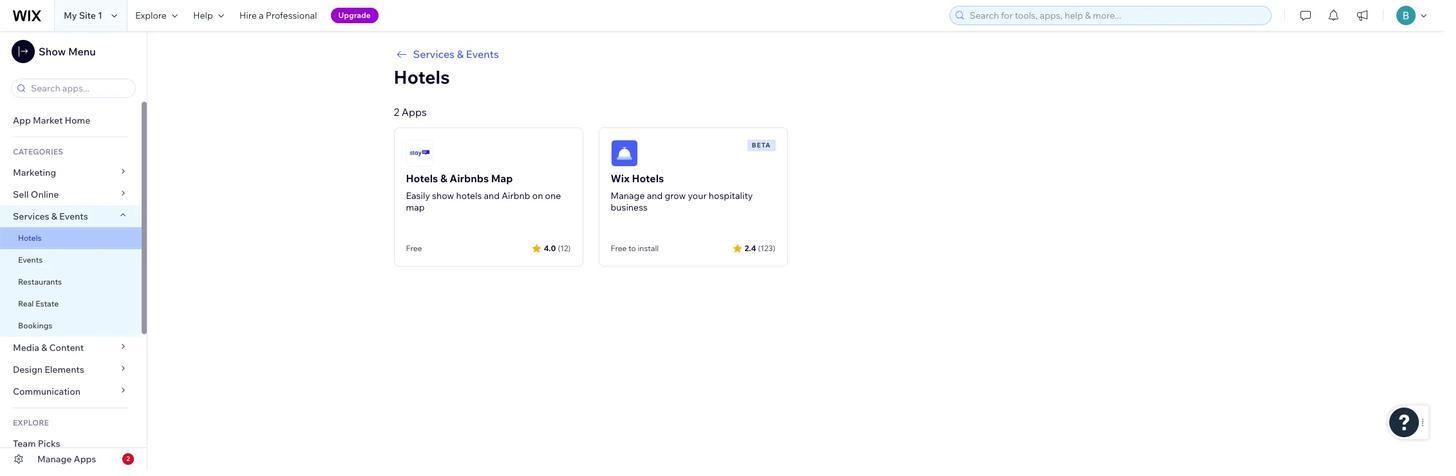 Task type: describe. For each thing, give the bounding box(es) containing it.
wix hotels logo image
[[611, 140, 638, 167]]

media & content
[[13, 342, 84, 354]]

events link
[[0, 249, 142, 271]]

beta
[[752, 141, 771, 149]]

and inside wix hotels manage and grow your hospitality business
[[647, 190, 663, 202]]

show
[[432, 190, 454, 202]]

communication link
[[0, 381, 142, 403]]

sell online
[[13, 189, 59, 200]]

explore
[[135, 10, 167, 21]]

hotels inside sidebar element
[[18, 233, 42, 243]]

1 horizontal spatial services & events link
[[394, 46, 1198, 62]]

media
[[13, 342, 39, 354]]

manage inside sidebar element
[[37, 453, 72, 465]]

my
[[64, 10, 77, 21]]

help
[[193, 10, 213, 21]]

sell
[[13, 189, 29, 200]]

airbnbs
[[450, 172, 489, 185]]

wix
[[611, 172, 630, 185]]

hotels & airbnbs map easily show hotels and airbnb on one map
[[406, 172, 561, 213]]

Search for tools, apps, help & more... field
[[966, 6, 1268, 24]]

real
[[18, 299, 34, 309]]

hotels
[[456, 190, 482, 202]]

one
[[545, 190, 561, 202]]

& inside hotels & airbnbs map easily show hotels and airbnb on one map
[[441, 172, 447, 185]]

4.0 (12)
[[544, 243, 571, 253]]

your
[[688, 190, 707, 202]]

1
[[98, 10, 102, 21]]

hire a professional link
[[232, 0, 325, 31]]

categories
[[13, 147, 63, 157]]

map
[[491, 172, 513, 185]]

hotels up 2 apps
[[394, 66, 450, 88]]

design
[[13, 364, 43, 376]]

2 for 2
[[126, 455, 130, 463]]

hotels inside wix hotels manage and grow your hospitality business
[[632, 172, 664, 185]]

design elements link
[[0, 359, 142, 381]]

content
[[49, 342, 84, 354]]

& inside "link"
[[41, 342, 47, 354]]

app
[[13, 115, 31, 126]]

hospitality
[[709, 190, 753, 202]]

professional
[[266, 10, 317, 21]]

easily
[[406, 190, 430, 202]]

site
[[79, 10, 96, 21]]

upgrade
[[338, 10, 371, 20]]

2 for 2 apps
[[394, 106, 399, 119]]

menu
[[68, 45, 96, 58]]

hotels & airbnbs map logo image
[[406, 140, 433, 167]]

show menu
[[39, 45, 96, 58]]

real estate
[[18, 299, 59, 309]]

upgrade button
[[331, 8, 379, 23]]

(123)
[[758, 243, 776, 253]]

and inside hotels & airbnbs map easily show hotels and airbnb on one map
[[484, 190, 500, 202]]

hotels inside hotels & airbnbs map easily show hotels and airbnb on one map
[[406, 172, 438, 185]]

communication
[[13, 386, 83, 397]]

sidebar element
[[0, 31, 147, 470]]

hire a professional
[[239, 10, 317, 21]]

free for free to install
[[611, 243, 627, 253]]

app market home link
[[0, 109, 142, 131]]

manage inside wix hotels manage and grow your hospitality business
[[611, 190, 645, 202]]

estate
[[36, 299, 59, 309]]

apps for manage apps
[[74, 453, 96, 465]]

1 vertical spatial events
[[59, 211, 88, 222]]



Task type: vqa. For each thing, say whether or not it's contained in the screenshot.
Restaurants link
yes



Task type: locate. For each thing, give the bounding box(es) containing it.
services & events link
[[394, 46, 1198, 62], [0, 205, 142, 227]]

show menu button
[[12, 40, 96, 63]]

Search apps... field
[[27, 79, 131, 97]]

0 vertical spatial services & events
[[413, 48, 499, 61]]

1 and from the left
[[484, 190, 500, 202]]

grow
[[665, 190, 686, 202]]

hotels link
[[0, 227, 142, 249]]

hotels right wix
[[632, 172, 664, 185]]

apps for 2 apps
[[402, 106, 427, 119]]

2.4 (123)
[[745, 243, 776, 253]]

free to install
[[611, 243, 659, 253]]

(12)
[[558, 243, 571, 253]]

marketing
[[13, 167, 56, 178]]

manage down wix
[[611, 190, 645, 202]]

0 vertical spatial events
[[466, 48, 499, 61]]

services & events
[[413, 48, 499, 61], [13, 211, 88, 222]]

hotels up easily
[[406, 172, 438, 185]]

to
[[629, 243, 636, 253]]

1 horizontal spatial and
[[647, 190, 663, 202]]

restaurants link
[[0, 271, 142, 293]]

hotels down 'sell online'
[[18, 233, 42, 243]]

app market home
[[13, 115, 90, 126]]

real estate link
[[0, 293, 142, 315]]

manage apps
[[37, 453, 96, 465]]

install
[[638, 243, 659, 253]]

restaurants
[[18, 277, 62, 287]]

services
[[413, 48, 455, 61], [13, 211, 49, 222]]

apps inside sidebar element
[[74, 453, 96, 465]]

1 horizontal spatial services & events
[[413, 48, 499, 61]]

1 vertical spatial services & events
[[13, 211, 88, 222]]

1 horizontal spatial services
[[413, 48, 455, 61]]

0 vertical spatial manage
[[611, 190, 645, 202]]

0 horizontal spatial 2
[[126, 455, 130, 463]]

free for free
[[406, 243, 422, 253]]

services up 2 apps
[[413, 48, 455, 61]]

4.0
[[544, 243, 556, 253]]

my site 1
[[64, 10, 102, 21]]

and left grow
[[647, 190, 663, 202]]

on
[[533, 190, 543, 202]]

explore
[[13, 418, 49, 428]]

services down 'sell online'
[[13, 211, 49, 222]]

services & events link inside sidebar element
[[0, 205, 142, 227]]

1 horizontal spatial events
[[59, 211, 88, 222]]

0 horizontal spatial events
[[18, 255, 43, 265]]

hire
[[239, 10, 257, 21]]

elements
[[45, 364, 84, 376]]

0 horizontal spatial apps
[[74, 453, 96, 465]]

services inside sidebar element
[[13, 211, 49, 222]]

2.4
[[745, 243, 756, 253]]

1 horizontal spatial 2
[[394, 106, 399, 119]]

media & content link
[[0, 337, 142, 359]]

0 horizontal spatial services
[[13, 211, 49, 222]]

market
[[33, 115, 63, 126]]

0 horizontal spatial and
[[484, 190, 500, 202]]

2 apps
[[394, 106, 427, 119]]

1 vertical spatial 2
[[126, 455, 130, 463]]

free left to
[[611, 243, 627, 253]]

free
[[406, 243, 422, 253], [611, 243, 627, 253]]

airbnb
[[502, 190, 531, 202]]

0 horizontal spatial services & events
[[13, 211, 88, 222]]

marketing link
[[0, 162, 142, 184]]

services & events inside sidebar element
[[13, 211, 88, 222]]

&
[[457, 48, 464, 61], [441, 172, 447, 185], [51, 211, 57, 222], [41, 342, 47, 354]]

0 vertical spatial services & events link
[[394, 46, 1198, 62]]

and down map
[[484, 190, 500, 202]]

wix hotels manage and grow your hospitality business
[[611, 172, 753, 213]]

manage down picks on the bottom
[[37, 453, 72, 465]]

hotels
[[394, 66, 450, 88], [406, 172, 438, 185], [632, 172, 664, 185], [18, 233, 42, 243]]

0 horizontal spatial manage
[[37, 453, 72, 465]]

1 vertical spatial services & events link
[[0, 205, 142, 227]]

picks
[[38, 438, 60, 450]]

team picks link
[[0, 433, 142, 455]]

bookings
[[18, 321, 52, 330]]

2 and from the left
[[647, 190, 663, 202]]

and
[[484, 190, 500, 202], [647, 190, 663, 202]]

help button
[[185, 0, 232, 31]]

events
[[466, 48, 499, 61], [59, 211, 88, 222], [18, 255, 43, 265]]

2 vertical spatial events
[[18, 255, 43, 265]]

2 horizontal spatial events
[[466, 48, 499, 61]]

team picks
[[13, 438, 60, 450]]

1 horizontal spatial apps
[[402, 106, 427, 119]]

1 vertical spatial apps
[[74, 453, 96, 465]]

1 vertical spatial manage
[[37, 453, 72, 465]]

2
[[394, 106, 399, 119], [126, 455, 130, 463]]

a
[[259, 10, 264, 21]]

1 horizontal spatial free
[[611, 243, 627, 253]]

0 vertical spatial apps
[[402, 106, 427, 119]]

2 inside sidebar element
[[126, 455, 130, 463]]

show
[[39, 45, 66, 58]]

map
[[406, 202, 425, 213]]

1 free from the left
[[406, 243, 422, 253]]

0 horizontal spatial free
[[406, 243, 422, 253]]

design elements
[[13, 364, 84, 376]]

free down map
[[406, 243, 422, 253]]

0 vertical spatial services
[[413, 48, 455, 61]]

online
[[31, 189, 59, 200]]

apps
[[402, 106, 427, 119], [74, 453, 96, 465]]

sell online link
[[0, 184, 142, 205]]

manage
[[611, 190, 645, 202], [37, 453, 72, 465]]

events inside events link
[[18, 255, 43, 265]]

bookings link
[[0, 315, 142, 337]]

team
[[13, 438, 36, 450]]

2 free from the left
[[611, 243, 627, 253]]

business
[[611, 202, 648, 213]]

0 horizontal spatial services & events link
[[0, 205, 142, 227]]

1 vertical spatial services
[[13, 211, 49, 222]]

home
[[65, 115, 90, 126]]

0 vertical spatial 2
[[394, 106, 399, 119]]

1 horizontal spatial manage
[[611, 190, 645, 202]]



